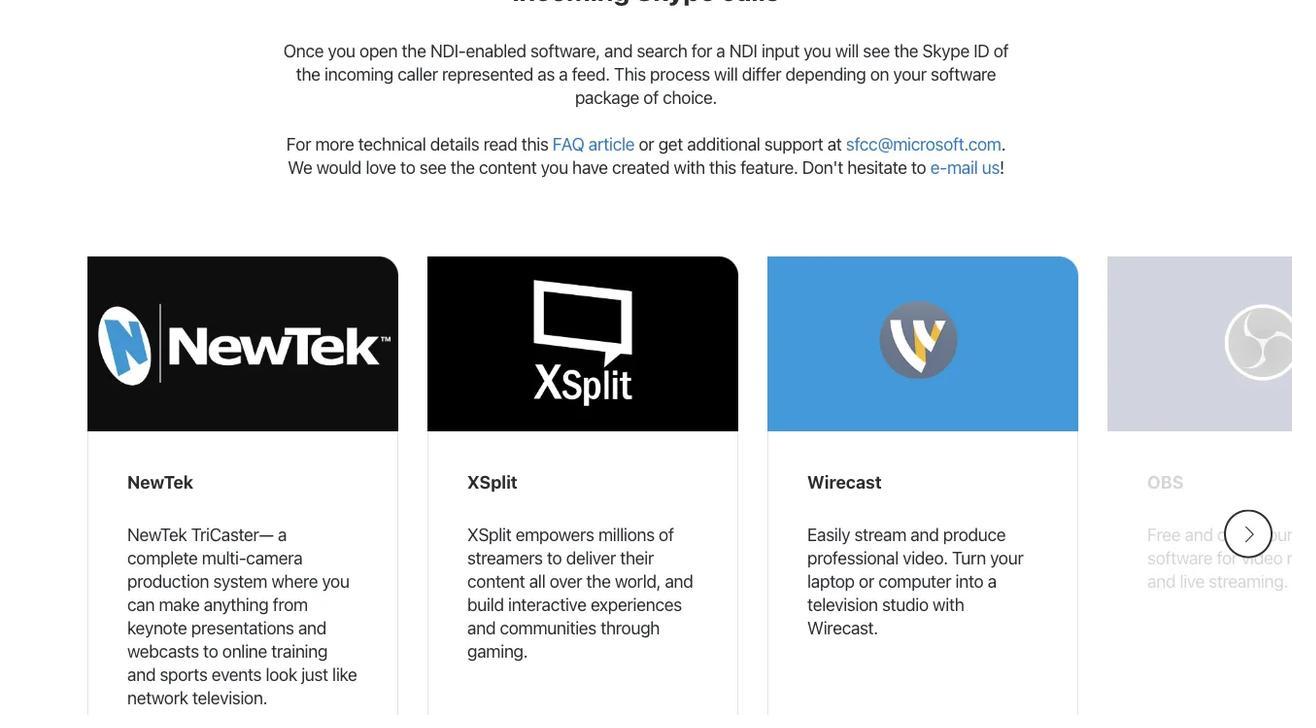 Task type: locate. For each thing, give the bounding box(es) containing it.
0 horizontal spatial will
[[715, 63, 738, 84]]

with down get
[[674, 156, 706, 177]]

0 vertical spatial content
[[479, 156, 537, 177]]

see down the details
[[420, 156, 447, 177]]

1 horizontal spatial your
[[991, 547, 1024, 568]]

laptop
[[808, 570, 855, 591]]

1 horizontal spatial of
[[659, 524, 674, 545]]

build
[[468, 594, 504, 615]]

software,
[[531, 40, 600, 61]]

content down streamers in the bottom of the page
[[468, 570, 525, 591]]

or down 'professional' on the bottom of page
[[859, 570, 875, 591]]

0 vertical spatial or
[[639, 133, 655, 154]]

0 vertical spatial your
[[894, 63, 927, 84]]

on
[[871, 63, 890, 84]]

incoming
[[325, 63, 394, 84]]

the inside the . we would love to see the content you have created with this feature. don't hesitate to
[[451, 156, 475, 177]]

their
[[620, 547, 654, 568]]

you right where
[[322, 570, 350, 591]]

see up on
[[863, 40, 890, 61]]

1 horizontal spatial to
[[401, 156, 416, 177]]

!
[[1000, 156, 1005, 177]]

2 horizontal spatial to
[[547, 547, 562, 568]]

the down deliver
[[587, 570, 611, 591]]

a right into
[[988, 570, 997, 591]]

1 vertical spatial newtek
[[127, 524, 187, 545]]

gaming.
[[468, 640, 528, 661]]

experiences
[[591, 594, 682, 615]]

you up incoming
[[328, 40, 356, 61]]

0 horizontal spatial to
[[203, 640, 218, 661]]

xsplit inside xsplit empowers millions of streamers to deliver their content all over the world, and build interactive experiences and communities through gaming.
[[468, 524, 512, 545]]

will up depending
[[836, 40, 859, 61]]

this left the faq
[[522, 133, 549, 154]]

e-mail us link
[[931, 156, 1000, 177]]

created
[[613, 156, 670, 177]]

once
[[284, 40, 324, 61]]

and
[[605, 40, 633, 61], [911, 524, 939, 545], [665, 570, 694, 591], [298, 617, 327, 638], [468, 617, 496, 638], [127, 664, 156, 685]]

open
[[360, 40, 398, 61]]

with down into
[[933, 594, 965, 615]]

like
[[333, 664, 357, 685]]

2 vertical spatial of
[[659, 524, 674, 545]]

xsplit company logo image
[[428, 257, 739, 431]]

newtek inside newtek tricaster— a complete multi-camera production system where you can make anything from keynote presentations and webcasts to online training and sports events look just like network television.
[[127, 524, 187, 545]]

1 vertical spatial of
[[644, 86, 659, 107]]

webcasts
[[127, 640, 199, 661]]

events
[[212, 664, 262, 685]]

turn
[[953, 547, 987, 568]]

1 vertical spatial content
[[468, 570, 525, 591]]

0 vertical spatial this
[[522, 133, 549, 154]]

of right millions
[[659, 524, 674, 545]]

your
[[894, 63, 927, 84], [991, 547, 1024, 568]]

once you open the ndi-enabled software, and search for a ndi input you will see the skype id of the incoming caller represented as a feed. this process will differ depending on your software package of choice.
[[284, 40, 1009, 107]]

communities
[[500, 617, 597, 638]]

1 vertical spatial your
[[991, 547, 1024, 568]]

represented
[[442, 63, 534, 84]]

see inside once you open the ndi-enabled software, and search for a ndi input you will see the skype id of the incoming caller represented as a feed. this process will differ depending on your software package of choice.
[[863, 40, 890, 61]]

newtek company logo image
[[87, 257, 399, 431]]

0 vertical spatial of
[[994, 40, 1009, 61]]

to inside newtek tricaster— a complete multi-camera production system where you can make anything from keynote presentations and webcasts to online training and sports events look just like network television.
[[203, 640, 218, 661]]

you down the faq
[[541, 156, 569, 177]]

and up video.
[[911, 524, 939, 545]]

0 horizontal spatial with
[[674, 156, 706, 177]]

content inside xsplit empowers millions of streamers to deliver their content all over the world, and build interactive experiences and communities through gaming.
[[468, 570, 525, 591]]

2 vertical spatial to
[[203, 640, 218, 661]]

xsplit empowers millions of streamers to deliver their content all over the world, and build interactive experiences and communities through gaming.
[[468, 524, 694, 661]]

just
[[301, 664, 328, 685]]

or up "created" at the top of the page
[[639, 133, 655, 154]]

your inside once you open the ndi-enabled software, and search for a ndi input you will see the skype id of the incoming caller represented as a feed. this process will differ depending on your software package of choice.
[[894, 63, 927, 84]]

content
[[479, 156, 537, 177], [468, 570, 525, 591]]

to inside the . we would love to see the content you have created with this feature. don't hesitate to
[[401, 156, 416, 177]]

to
[[401, 156, 416, 177], [547, 547, 562, 568], [203, 640, 218, 661]]

through
[[601, 617, 660, 638]]

can
[[127, 594, 155, 615]]

of
[[994, 40, 1009, 61], [644, 86, 659, 107], [659, 524, 674, 545]]

1 vertical spatial or
[[859, 570, 875, 591]]

0 vertical spatial xsplit
[[468, 471, 518, 492]]

0 vertical spatial with
[[674, 156, 706, 177]]

of down the this
[[644, 86, 659, 107]]

1 vertical spatial to
[[547, 547, 562, 568]]

or
[[639, 133, 655, 154], [859, 570, 875, 591]]

to left online
[[203, 640, 218, 661]]

anything
[[204, 594, 269, 615]]

world,
[[615, 570, 661, 591]]

a right for
[[717, 40, 726, 61]]

hesitate to
[[848, 156, 927, 177]]

with inside the easily stream and produce professional video. turn your laptop or computer into a television studio with wirecast.
[[933, 594, 965, 615]]

multi-
[[202, 547, 246, 568]]

additional
[[688, 133, 761, 154]]

your right on
[[894, 63, 927, 84]]

0 vertical spatial will
[[836, 40, 859, 61]]

tricaster—
[[191, 524, 274, 545]]

.
[[1002, 133, 1006, 154]]

1 vertical spatial see
[[420, 156, 447, 177]]

a up camera
[[278, 524, 287, 545]]

read
[[484, 133, 518, 154]]

0 vertical spatial see
[[863, 40, 890, 61]]

you
[[328, 40, 356, 61], [804, 40, 832, 61], [541, 156, 569, 177], [322, 570, 350, 591]]

xsplit
[[468, 471, 518, 492], [468, 524, 512, 545]]

feed.
[[572, 63, 610, 84]]

software
[[931, 63, 997, 84]]

xsplit for xsplit
[[468, 471, 518, 492]]

to right love
[[401, 156, 416, 177]]

this down additional at top
[[710, 156, 737, 177]]

television
[[808, 594, 879, 615]]

this
[[522, 133, 549, 154], [710, 156, 737, 177]]

all
[[529, 570, 546, 591]]

package
[[575, 86, 640, 107]]

your inside the easily stream and produce professional video. turn your laptop or computer into a television studio with wirecast.
[[991, 547, 1024, 568]]

will
[[836, 40, 859, 61], [715, 63, 738, 84]]

and up the this
[[605, 40, 633, 61]]

see
[[863, 40, 890, 61], [420, 156, 447, 177]]

1 vertical spatial this
[[710, 156, 737, 177]]

1 horizontal spatial see
[[863, 40, 890, 61]]

video.
[[903, 547, 948, 568]]

a right the as
[[559, 63, 568, 84]]

a
[[717, 40, 726, 61], [559, 63, 568, 84], [278, 524, 287, 545], [988, 570, 997, 591]]

your right turn
[[991, 547, 1024, 568]]

the down the details
[[451, 156, 475, 177]]

1 horizontal spatial with
[[933, 594, 965, 615]]

and right world,
[[665, 570, 694, 591]]

1 vertical spatial with
[[933, 594, 965, 615]]

newtek
[[127, 471, 194, 492], [127, 524, 187, 545]]

the up caller
[[402, 40, 426, 61]]

1 horizontal spatial this
[[710, 156, 737, 177]]

over
[[550, 570, 583, 591]]

feature.
[[741, 156, 799, 177]]

will down ndi on the right top of the page
[[715, 63, 738, 84]]

1 xsplit from the top
[[468, 471, 518, 492]]

empowers
[[516, 524, 595, 545]]

2 newtek from the top
[[127, 524, 187, 545]]

1 horizontal spatial will
[[836, 40, 859, 61]]

1 vertical spatial xsplit
[[468, 524, 512, 545]]

interactive
[[508, 594, 587, 615]]

e-mail us !
[[931, 156, 1005, 177]]

of right id
[[994, 40, 1009, 61]]

2 xsplit from the top
[[468, 524, 512, 545]]

enabled
[[466, 40, 527, 61]]

xsplit for xsplit empowers millions of streamers to deliver their content all over the world, and build interactive experiences and communities through gaming.
[[468, 524, 512, 545]]

you inside the . we would love to see the content you have created with this feature. don't hesitate to
[[541, 156, 569, 177]]

e-
[[931, 156, 948, 177]]

the
[[402, 40, 426, 61], [895, 40, 919, 61], [296, 63, 321, 84], [451, 156, 475, 177], [587, 570, 611, 591]]

0 vertical spatial newtek
[[127, 471, 194, 492]]

1 newtek from the top
[[127, 471, 194, 492]]

studio
[[883, 594, 929, 615]]

skype
[[923, 40, 970, 61]]

or inside the easily stream and produce professional video. turn your laptop or computer into a television studio with wirecast.
[[859, 570, 875, 591]]

1 vertical spatial will
[[715, 63, 738, 84]]

have
[[573, 156, 608, 177]]

0 horizontal spatial your
[[894, 63, 927, 84]]

newtek tricaster— a complete multi-camera production system where you can make anything from keynote presentations and webcasts to online training and sports events look just like network television.
[[127, 524, 357, 708]]

2 horizontal spatial of
[[994, 40, 1009, 61]]

content down read
[[479, 156, 537, 177]]

wirecast
[[808, 471, 882, 492]]

you inside newtek tricaster— a complete multi-camera production system where you can make anything from keynote presentations and webcasts to online training and sports events look just like network television.
[[322, 570, 350, 591]]

1 horizontal spatial or
[[859, 570, 875, 591]]

0 vertical spatial to
[[401, 156, 416, 177]]

0 horizontal spatial see
[[420, 156, 447, 177]]

to down empowers
[[547, 547, 562, 568]]



Task type: describe. For each thing, give the bounding box(es) containing it.
online
[[222, 640, 267, 661]]

of inside xsplit empowers millions of streamers to deliver their content all over the world, and build interactive experiences and communities through gaming.
[[659, 524, 674, 545]]

newtek for newtek tricaster— a complete multi-camera production system where you can make anything from keynote presentations and webcasts to online training and sports events look just like network television.
[[127, 524, 187, 545]]

computer
[[879, 570, 952, 591]]

love
[[366, 156, 396, 177]]

support
[[765, 133, 824, 154]]

for more technical details read this faq article or get additional support at sfcc@microsoft.com
[[287, 133, 1002, 154]]

wirecast company logo image
[[768, 257, 1079, 431]]

as
[[538, 63, 555, 84]]

at
[[828, 133, 842, 154]]

we
[[288, 156, 312, 177]]

with inside the . we would love to see the content you have created with this feature. don't hesitate to
[[674, 156, 706, 177]]

for
[[287, 133, 311, 154]]

. we would love to see the content you have created with this feature. don't hesitate to
[[288, 133, 1006, 177]]

make
[[159, 594, 200, 615]]

depending
[[786, 63, 867, 84]]

produce
[[944, 524, 1006, 545]]

0 horizontal spatial or
[[639, 133, 655, 154]]

streamers
[[468, 547, 543, 568]]

more
[[315, 133, 354, 154]]

search
[[637, 40, 688, 61]]

ndi
[[730, 40, 758, 61]]

mail us
[[948, 156, 1000, 177]]

choice.
[[663, 86, 718, 107]]

would
[[317, 156, 362, 177]]

wirecast.
[[808, 617, 879, 638]]

the inside xsplit empowers millions of streamers to deliver their content all over the world, and build interactive experiences and communities through gaming.
[[587, 570, 611, 591]]

training
[[271, 640, 328, 661]]

presentations
[[191, 617, 294, 638]]

easily
[[808, 524, 851, 545]]

sfcc@microsoft.com link
[[847, 133, 1002, 154]]

network
[[127, 687, 188, 708]]

look
[[266, 664, 297, 685]]

ndi-
[[431, 40, 466, 61]]

id
[[974, 40, 990, 61]]

and inside once you open the ndi-enabled software, and search for a ndi input you will see the skype id of the incoming caller represented as a feed. this process will differ depending on your software package of choice.
[[605, 40, 633, 61]]

stream
[[855, 524, 907, 545]]

process
[[650, 63, 710, 84]]

production
[[127, 570, 209, 591]]

this
[[614, 63, 646, 84]]

keynote
[[127, 617, 187, 638]]

deliver
[[566, 547, 616, 568]]

for
[[692, 40, 713, 61]]

system
[[213, 570, 267, 591]]

a inside the easily stream and produce professional video. turn your laptop or computer into a television studio with wirecast.
[[988, 570, 997, 591]]

easily stream and produce professional video. turn your laptop or computer into a television studio with wirecast.
[[808, 524, 1024, 638]]

a inside newtek tricaster— a complete multi-camera production system where you can make anything from keynote presentations and webcasts to online training and sports events look just like network television.
[[278, 524, 287, 545]]

this inside the . we would love to see the content you have created with this feature. don't hesitate to
[[710, 156, 737, 177]]

newtek for newtek
[[127, 471, 194, 492]]

see inside the . we would love to see the content you have created with this feature. don't hesitate to
[[420, 156, 447, 177]]

into
[[956, 570, 984, 591]]

technical
[[358, 133, 426, 154]]

article
[[589, 133, 635, 154]]

faq article link
[[553, 133, 635, 154]]

you up depending
[[804, 40, 832, 61]]

caller
[[398, 63, 438, 84]]

content inside the . we would love to see the content you have created with this feature. don't hesitate to
[[479, 156, 537, 177]]

0 horizontal spatial this
[[522, 133, 549, 154]]

to inside xsplit empowers millions of streamers to deliver their content all over the world, and build interactive experiences and communities through gaming.
[[547, 547, 562, 568]]

television.
[[192, 687, 268, 708]]

camera
[[246, 547, 303, 568]]

and inside the easily stream and produce professional video. turn your laptop or computer into a television studio with wirecast.
[[911, 524, 939, 545]]

and up network
[[127, 664, 156, 685]]

where
[[272, 570, 318, 591]]

the down once
[[296, 63, 321, 84]]

millions
[[599, 524, 655, 545]]

differ
[[742, 63, 782, 84]]

get
[[659, 133, 683, 154]]

the left skype
[[895, 40, 919, 61]]

and down build
[[468, 617, 496, 638]]

complete
[[127, 547, 198, 568]]

details
[[430, 133, 480, 154]]

0 horizontal spatial of
[[644, 86, 659, 107]]

and up training
[[298, 617, 327, 638]]

don't
[[803, 156, 844, 177]]

sports
[[160, 664, 208, 685]]

input
[[762, 40, 800, 61]]

professional
[[808, 547, 899, 568]]

from
[[273, 594, 308, 615]]



Task type: vqa. For each thing, say whether or not it's contained in the screenshot.
Wirecast company logo
yes



